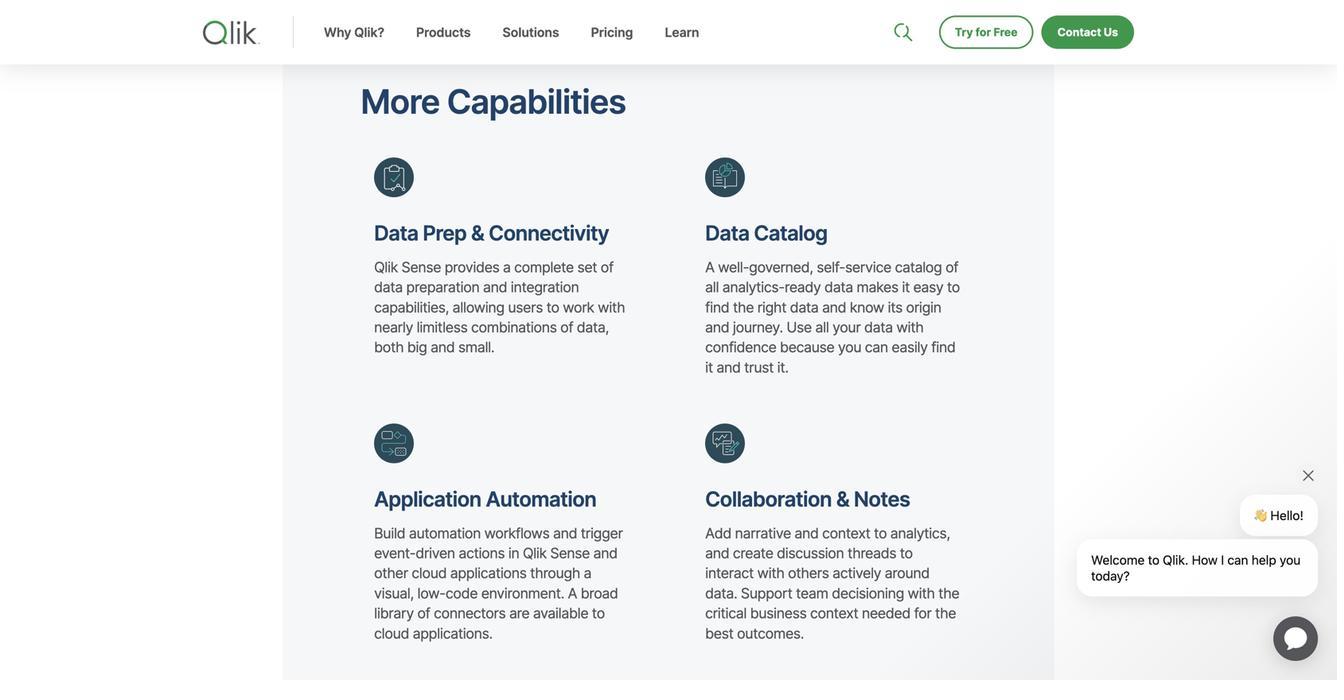 Task type: vqa. For each thing, say whether or not it's contained in the screenshot.
Learn button
yes



Task type: locate. For each thing, give the bounding box(es) containing it.
1 vertical spatial all
[[815, 319, 829, 336]]

qlik?
[[354, 25, 384, 40]]

data
[[374, 279, 403, 296], [824, 279, 853, 296], [790, 299, 819, 316], [864, 319, 893, 336]]

qlik
[[374, 259, 398, 276], [523, 545, 547, 562]]

driven
[[416, 545, 455, 562]]

0 vertical spatial it
[[902, 279, 910, 296]]

to down integration
[[546, 299, 559, 316]]

a up broad
[[584, 565, 591, 582]]

login image
[[1083, 0, 1096, 13]]

and down add
[[705, 545, 729, 562]]

0 vertical spatial a
[[503, 259, 511, 276]]

0 horizontal spatial sense
[[401, 259, 441, 276]]

0 horizontal spatial for
[[914, 605, 931, 622]]

products button
[[400, 25, 487, 64]]

a
[[705, 259, 714, 276], [568, 585, 577, 602]]

with up data, on the left top of page
[[598, 299, 625, 316]]

all
[[705, 279, 719, 296], [815, 319, 829, 336]]

of down low-
[[417, 605, 430, 622]]

1 horizontal spatial a
[[705, 259, 714, 276]]

0 horizontal spatial all
[[705, 279, 719, 296]]

1 horizontal spatial a
[[584, 565, 591, 582]]

more capabilities
[[361, 81, 626, 122]]

0 horizontal spatial qlik
[[374, 259, 398, 276]]

data up capabilities,
[[374, 279, 403, 296]]

capabilities
[[447, 81, 626, 122]]

of inside a well-governed, self-service catalog of all analytics-ready data makes it easy to find the right data and know its origin and journey. use all your data with confidence because you can easily find it and trust it.
[[945, 259, 958, 276]]

governed,
[[749, 259, 813, 276]]

a inside qlik sense provides a complete set of data preparation and integration capabilities, allowing users to work with nearly limitless combinations of data, both big and small.
[[503, 259, 511, 276]]

0 horizontal spatial a
[[503, 259, 511, 276]]

visual,
[[374, 585, 414, 602]]

integration
[[511, 279, 579, 296]]

cloud down library
[[374, 625, 409, 643]]

others
[[788, 565, 829, 582]]

your
[[832, 319, 861, 336]]

data inside qlik sense provides a complete set of data preparation and integration capabilities, allowing users to work with nearly limitless combinations of data, both big and small.
[[374, 279, 403, 296]]

us
[[1104, 25, 1118, 39]]

of down work
[[560, 319, 573, 336]]

try for free
[[955, 25, 1018, 39]]

0 horizontal spatial &
[[471, 221, 484, 246]]

products
[[416, 25, 471, 40]]

1 vertical spatial qlik
[[523, 545, 547, 562]]

1 horizontal spatial qlik
[[523, 545, 547, 562]]

1 vertical spatial find
[[931, 339, 955, 356]]

sense up preparation
[[401, 259, 441, 276]]

for inside add narrative and context to analytics, and create discussion threads to interact with others actively around data. support team decisioning with the critical business context needed for the best outcomes.
[[914, 605, 931, 622]]

other
[[374, 565, 408, 582]]

of right "catalog"
[[945, 259, 958, 276]]

1 vertical spatial the
[[938, 585, 959, 602]]

pricing button
[[575, 25, 649, 64]]

1 horizontal spatial sense
[[550, 545, 590, 562]]

needed
[[862, 605, 910, 622]]

data
[[374, 221, 418, 246], [705, 221, 749, 246]]

solutions
[[503, 25, 559, 40]]

0 vertical spatial all
[[705, 279, 719, 296]]

qlik up capabilities,
[[374, 259, 398, 276]]

it.
[[777, 359, 788, 376]]

data,
[[577, 319, 609, 336]]

1 vertical spatial sense
[[550, 545, 590, 562]]

well-
[[718, 259, 749, 276]]

of right set
[[601, 259, 614, 276]]

with up "easily"
[[896, 319, 924, 336]]

threads
[[848, 545, 896, 562]]

a
[[503, 259, 511, 276], [584, 565, 591, 582]]

are
[[509, 605, 529, 622]]

data up the well-
[[705, 221, 749, 246]]

0 horizontal spatial it
[[705, 359, 713, 376]]

the right needed
[[935, 605, 956, 622]]

2 data from the left
[[705, 221, 749, 246]]

and
[[483, 279, 507, 296], [822, 299, 846, 316], [705, 319, 729, 336], [431, 339, 455, 356], [717, 359, 741, 376], [553, 525, 577, 542], [795, 525, 819, 542], [593, 545, 617, 562], [705, 545, 729, 562]]

context down team
[[810, 605, 858, 622]]

0 vertical spatial the
[[733, 299, 754, 316]]

find down the analytics-
[[705, 299, 729, 316]]

collaboration & notes
[[705, 487, 910, 512]]

1 vertical spatial cloud
[[374, 625, 409, 643]]

makes
[[857, 279, 898, 296]]

you
[[838, 339, 861, 356]]

build
[[374, 525, 405, 542]]

and up discussion
[[795, 525, 819, 542]]

1 horizontal spatial find
[[931, 339, 955, 356]]

context
[[822, 525, 870, 542], [810, 605, 858, 622]]

1 vertical spatial a
[[584, 565, 591, 582]]

learn
[[665, 25, 699, 40]]

of
[[601, 259, 614, 276], [945, 259, 958, 276], [560, 319, 573, 336], [417, 605, 430, 622]]

with inside a well-governed, self-service catalog of all analytics-ready data makes it easy to find the right data and know its origin and journey. use all your data with confidence because you can easily find it and trust it.
[[896, 319, 924, 336]]

to inside a well-governed, self-service catalog of all analytics-ready data makes it easy to find the right data and know its origin and journey. use all your data with confidence because you can easily find it and trust it.
[[947, 279, 960, 296]]

complete
[[514, 259, 574, 276]]

with up support
[[757, 565, 784, 582]]

and down confidence
[[717, 359, 741, 376]]

all right use
[[815, 319, 829, 336]]

a up available
[[568, 585, 577, 602]]

connectors
[[434, 605, 506, 622]]

it down confidence
[[705, 359, 713, 376]]

data for data catalog
[[705, 221, 749, 246]]

& right prep
[[471, 221, 484, 246]]

for
[[976, 25, 991, 39], [914, 605, 931, 622]]

&
[[471, 221, 484, 246], [836, 487, 849, 512]]

find
[[705, 299, 729, 316], [931, 339, 955, 356]]

to right easy
[[947, 279, 960, 296]]

the down analytics,
[[938, 585, 959, 602]]

all down the well-
[[705, 279, 719, 296]]

sense inside build automation workflows and trigger event-driven actions in qlik sense and other cloud applications through a visual, low-code environment. a broad library of connectors are available to cloud applications.
[[550, 545, 590, 562]]

for right needed
[[914, 605, 931, 622]]

1 horizontal spatial &
[[836, 487, 849, 512]]

in
[[508, 545, 519, 562]]

it left easy
[[902, 279, 910, 296]]

of inside build automation workflows and trigger event-driven actions in qlik sense and other cloud applications through a visual, low-code environment. a broad library of connectors are available to cloud applications.
[[417, 605, 430, 622]]

0 vertical spatial a
[[705, 259, 714, 276]]

build automation workflows and trigger event-driven actions in qlik sense and other cloud applications through a visual, low-code environment. a broad library of connectors are available to cloud applications.
[[374, 525, 623, 643]]

data down self-
[[824, 279, 853, 296]]

the down the analytics-
[[733, 299, 754, 316]]

1 vertical spatial for
[[914, 605, 931, 622]]

both
[[374, 339, 404, 356]]

0 horizontal spatial a
[[568, 585, 577, 602]]

pricing
[[591, 25, 633, 40]]

for right the try
[[976, 25, 991, 39]]

0 horizontal spatial data
[[374, 221, 418, 246]]

a right the 'provides'
[[503, 259, 511, 276]]

work
[[563, 299, 594, 316]]

0 vertical spatial context
[[822, 525, 870, 542]]

self-
[[817, 259, 845, 276]]

prep
[[423, 221, 467, 246]]

around
[[885, 565, 930, 582]]

0 vertical spatial qlik
[[374, 259, 398, 276]]

find right "easily"
[[931, 339, 955, 356]]

1 horizontal spatial cloud
[[412, 565, 447, 582]]

context up threads
[[822, 525, 870, 542]]

cloud up low-
[[412, 565, 447, 582]]

easily
[[892, 339, 928, 356]]

1 vertical spatial &
[[836, 487, 849, 512]]

& left notes
[[836, 487, 849, 512]]

to inside build automation workflows and trigger event-driven actions in qlik sense and other cloud applications through a visual, low-code environment. a broad library of connectors are available to cloud applications.
[[592, 605, 605, 622]]

qlik right the in
[[523, 545, 547, 562]]

it
[[902, 279, 910, 296], [705, 359, 713, 376]]

0 horizontal spatial find
[[705, 299, 729, 316]]

qlik sense provides a complete set of data preparation and integration capabilities, allowing users to work with nearly limitless combinations of data, both big and small.
[[374, 259, 625, 356]]

users
[[508, 299, 543, 316]]

qlik inside qlik sense provides a complete set of data preparation and integration capabilities, allowing users to work with nearly limitless combinations of data, both big and small.
[[374, 259, 398, 276]]

trust
[[744, 359, 774, 376]]

contact us
[[1057, 25, 1118, 39]]

cloud
[[412, 565, 447, 582], [374, 625, 409, 643]]

0 vertical spatial for
[[976, 25, 991, 39]]

data prep & connectivity
[[374, 221, 609, 246]]

application
[[1254, 598, 1337, 680]]

to down broad
[[592, 605, 605, 622]]

1 horizontal spatial for
[[976, 25, 991, 39]]

1 data from the left
[[374, 221, 418, 246]]

application automation
[[374, 487, 596, 512]]

sense up 'through'
[[550, 545, 590, 562]]

with
[[598, 299, 625, 316], [896, 319, 924, 336], [757, 565, 784, 582], [908, 585, 935, 602]]

analytics-
[[722, 279, 785, 296]]

1 vertical spatial a
[[568, 585, 577, 602]]

1 horizontal spatial data
[[705, 221, 749, 246]]

0 vertical spatial sense
[[401, 259, 441, 276]]

with inside qlik sense provides a complete set of data preparation and integration capabilities, allowing users to work with nearly limitless combinations of data, both big and small.
[[598, 299, 625, 316]]

0 vertical spatial cloud
[[412, 565, 447, 582]]

workflows
[[484, 525, 549, 542]]

data left prep
[[374, 221, 418, 246]]

outcomes.
[[737, 625, 804, 643]]

a left the well-
[[705, 259, 714, 276]]



Task type: describe. For each thing, give the bounding box(es) containing it.
more
[[361, 81, 439, 122]]

because
[[780, 339, 834, 356]]

nearly
[[374, 319, 413, 336]]

why qlik? button
[[308, 25, 400, 64]]

trigger
[[581, 525, 623, 542]]

know
[[850, 299, 884, 316]]

contact
[[1057, 25, 1101, 39]]

combinations
[[471, 319, 557, 336]]

learn button
[[649, 25, 715, 64]]

limitless
[[417, 319, 467, 336]]

applications
[[450, 565, 526, 582]]

a well-governed, self-service catalog of all analytics-ready data makes it easy to find the right data and know its origin and journey. use all your data with confidence because you can easily find it and trust it.
[[705, 259, 960, 376]]

a inside build automation workflows and trigger event-driven actions in qlik sense and other cloud applications through a visual, low-code environment. a broad library of connectors are available to cloud applications.
[[568, 585, 577, 602]]

why
[[324, 25, 351, 40]]

add narrative and context to analytics, and create discussion threads to interact with others actively around data. support team decisioning with the critical business context needed for the best outcomes.
[[705, 525, 959, 643]]

analytics,
[[890, 525, 950, 542]]

allowing
[[453, 299, 504, 316]]

qlik image
[[203, 21, 260, 45]]

the inside a well-governed, self-service catalog of all analytics-ready data makes it easy to find the right data and know its origin and journey. use all your data with confidence because you can easily find it and trust it.
[[733, 299, 754, 316]]

and left trigger
[[553, 525, 577, 542]]

available
[[533, 605, 588, 622]]

why qlik?
[[324, 25, 384, 40]]

try for free link
[[939, 16, 1034, 49]]

environment.
[[481, 585, 564, 602]]

collaboration
[[705, 487, 832, 512]]

low-
[[417, 585, 446, 602]]

catalog
[[754, 221, 827, 246]]

and up allowing
[[483, 279, 507, 296]]

code
[[446, 585, 478, 602]]

small.
[[458, 339, 494, 356]]

team
[[796, 585, 828, 602]]

0 horizontal spatial cloud
[[374, 625, 409, 643]]

data down ready
[[790, 299, 819, 316]]

qlik inside build automation workflows and trigger event-driven actions in qlik sense and other cloud applications through a visual, low-code environment. a broad library of connectors are available to cloud applications.
[[523, 545, 547, 562]]

a inside a well-governed, self-service catalog of all analytics-ready data makes it easy to find the right data and know its origin and journey. use all your data with confidence because you can easily find it and trust it.
[[705, 259, 714, 276]]

to inside qlik sense provides a complete set of data preparation and integration capabilities, allowing users to work with nearly limitless combinations of data, both big and small.
[[546, 299, 559, 316]]

free
[[994, 25, 1018, 39]]

data for data prep & connectivity
[[374, 221, 418, 246]]

sense inside qlik sense provides a complete set of data preparation and integration capabilities, allowing users to work with nearly limitless combinations of data, both big and small.
[[401, 259, 441, 276]]

best
[[705, 625, 733, 643]]

automation
[[409, 525, 481, 542]]

to up the around
[[900, 545, 913, 562]]

easy
[[913, 279, 943, 296]]

support
[[741, 585, 792, 602]]

application
[[374, 487, 481, 512]]

and down limitless
[[431, 339, 455, 356]]

1 horizontal spatial it
[[902, 279, 910, 296]]

to up threads
[[874, 525, 887, 542]]

1 vertical spatial context
[[810, 605, 858, 622]]

0 vertical spatial find
[[705, 299, 729, 316]]

solutions button
[[487, 25, 575, 64]]

data up can
[[864, 319, 893, 336]]

automation
[[486, 487, 596, 512]]

and down trigger
[[593, 545, 617, 562]]

and up confidence
[[705, 319, 729, 336]]

event-
[[374, 545, 416, 562]]

decisioning
[[832, 585, 904, 602]]

narrative
[[735, 525, 791, 542]]

1 vertical spatial it
[[705, 359, 713, 376]]

through
[[530, 565, 580, 582]]

actively
[[833, 565, 881, 582]]

preparation
[[406, 279, 479, 296]]

interact
[[705, 565, 754, 582]]

1 horizontal spatial all
[[815, 319, 829, 336]]

create
[[733, 545, 773, 562]]

2 vertical spatial the
[[935, 605, 956, 622]]

data.
[[705, 585, 737, 602]]

confidence
[[705, 339, 776, 356]]

critical
[[705, 605, 747, 622]]

0 vertical spatial &
[[471, 221, 484, 246]]

connectivity
[[489, 221, 609, 246]]

business
[[750, 605, 807, 622]]

contact us link
[[1042, 16, 1134, 49]]

discussion
[[777, 545, 844, 562]]

set
[[577, 259, 597, 276]]

data catalog
[[705, 221, 827, 246]]

right
[[757, 299, 786, 316]]

its
[[888, 299, 902, 316]]

try
[[955, 25, 973, 39]]

with down the around
[[908, 585, 935, 602]]

add
[[705, 525, 731, 542]]

broad
[[581, 585, 618, 602]]

can
[[865, 339, 888, 356]]

catalog
[[895, 259, 942, 276]]

actions
[[459, 545, 505, 562]]

a inside build automation workflows and trigger event-driven actions in qlik sense and other cloud applications through a visual, low-code environment. a broad library of connectors are available to cloud applications.
[[584, 565, 591, 582]]

origin
[[906, 299, 941, 316]]

use
[[787, 319, 812, 336]]

provides
[[445, 259, 499, 276]]

library
[[374, 605, 414, 622]]

journey.
[[733, 319, 783, 336]]

and up your
[[822, 299, 846, 316]]



